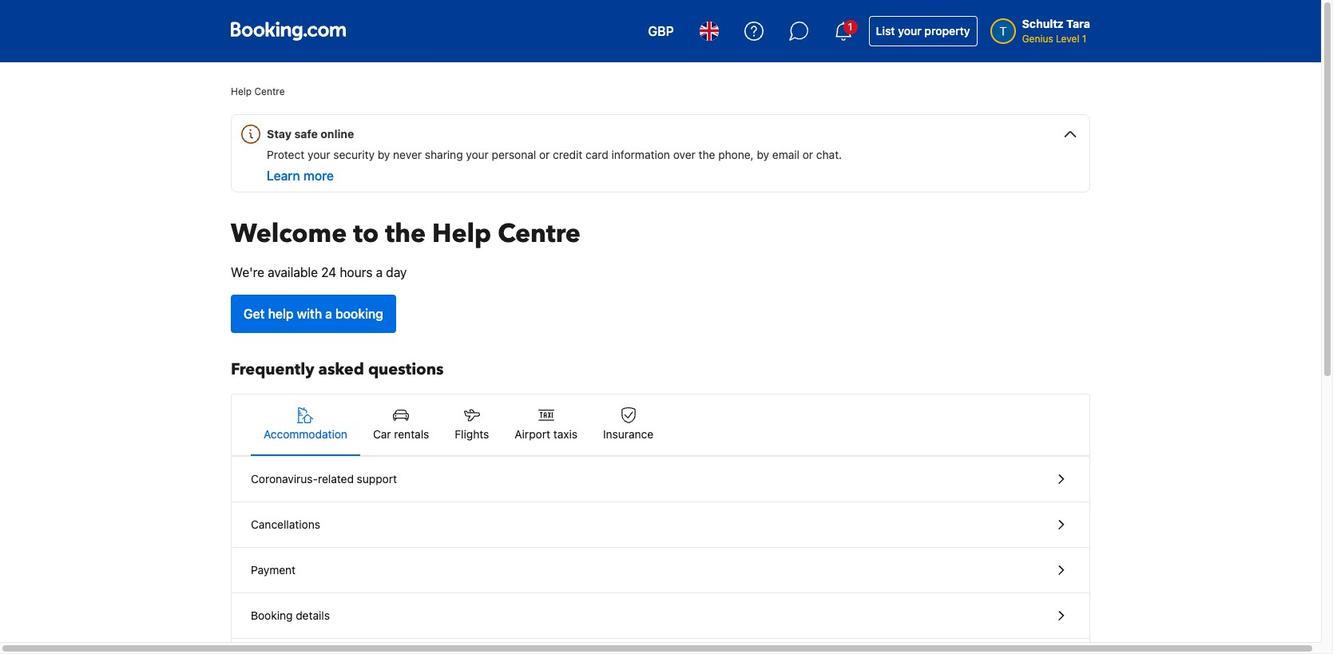 Task type: vqa. For each thing, say whether or not it's contained in the screenshot.
the topmost the information
no



Task type: describe. For each thing, give the bounding box(es) containing it.
list your property link
[[869, 16, 977, 46]]

get help with a booking
[[244, 307, 383, 321]]

1 inside button
[[848, 21, 853, 33]]

1 horizontal spatial your
[[466, 148, 489, 161]]

email
[[772, 148, 800, 161]]

booking details button
[[232, 594, 1090, 639]]

we're
[[231, 265, 264, 280]]

1 button
[[824, 12, 862, 50]]

genius
[[1022, 33, 1053, 45]]

payment button
[[232, 548, 1090, 594]]

booking
[[335, 307, 383, 321]]

coronavirus-related support button
[[232, 457, 1090, 502]]

airport
[[515, 427, 550, 441]]

information
[[612, 148, 670, 161]]

welcome to the help centre
[[231, 216, 581, 252]]

help
[[268, 307, 294, 321]]

your for protect your security by never sharing your personal or credit card information over the phone, by email or chat. learn more
[[308, 148, 330, 161]]

car rentals
[[373, 427, 429, 441]]

day
[[386, 265, 407, 280]]

stay safe online button
[[238, 115, 1090, 147]]

2 or from the left
[[803, 148, 813, 161]]

card
[[586, 148, 609, 161]]

list
[[876, 24, 895, 38]]

2 by from the left
[[757, 148, 769, 161]]

property
[[925, 24, 970, 38]]

tab list containing accommodation
[[232, 395, 1090, 457]]

24
[[321, 265, 336, 280]]

personal
[[492, 148, 536, 161]]

a inside button
[[325, 307, 332, 321]]

payment
[[251, 563, 296, 577]]

1 vertical spatial centre
[[498, 216, 581, 252]]

gbp button
[[639, 12, 683, 50]]

booking
[[251, 609, 293, 622]]

the inside protect your security by never sharing your personal or credit card information over the phone, by email or chat. learn more
[[699, 148, 715, 161]]

list your property
[[876, 24, 970, 38]]

accommodation button
[[251, 395, 360, 455]]

0 horizontal spatial centre
[[254, 85, 285, 97]]

phone,
[[718, 148, 754, 161]]



Task type: locate. For each thing, give the bounding box(es) containing it.
your right sharing
[[466, 148, 489, 161]]

cancellations button
[[232, 502, 1090, 548]]

frequently
[[231, 359, 314, 380]]

tab list
[[232, 395, 1090, 457]]

gbp
[[648, 24, 674, 38]]

or left chat. at top right
[[803, 148, 813, 161]]

1 horizontal spatial a
[[376, 265, 383, 280]]

1 left list on the right of the page
[[848, 21, 853, 33]]

1 or from the left
[[539, 148, 550, 161]]

credit
[[553, 148, 583, 161]]

schultz tara genius level 1
[[1022, 17, 1090, 45]]

learn more link
[[267, 169, 334, 183]]

your
[[898, 24, 922, 38], [308, 148, 330, 161], [466, 148, 489, 161]]

0 horizontal spatial the
[[385, 216, 426, 252]]

to
[[353, 216, 379, 252]]

support
[[357, 472, 397, 486]]

stay
[[267, 127, 292, 141]]

chat.
[[816, 148, 842, 161]]

1 horizontal spatial the
[[699, 148, 715, 161]]

get
[[244, 307, 265, 321]]

more
[[303, 169, 334, 183]]

online
[[321, 127, 354, 141]]

sharing
[[425, 148, 463, 161]]

booking details
[[251, 609, 330, 622]]

your right list on the right of the page
[[898, 24, 922, 38]]

car rentals button
[[360, 395, 442, 455]]

frequently asked questions
[[231, 359, 444, 380]]

a
[[376, 265, 383, 280], [325, 307, 332, 321]]

the right over
[[699, 148, 715, 161]]

0 vertical spatial help
[[231, 85, 252, 97]]

details
[[296, 609, 330, 622]]

travel alert element
[[231, 114, 1090, 193]]

protect your security by never sharing your personal or credit card information over the phone, by email or chat. learn more
[[267, 148, 842, 183]]

1 down "tara" on the right top of page
[[1082, 33, 1087, 45]]

coronavirus-
[[251, 472, 318, 486]]

cancellations
[[251, 518, 320, 531]]

stay safe online
[[267, 127, 354, 141]]

1 vertical spatial the
[[385, 216, 426, 252]]

1 vertical spatial help
[[432, 216, 491, 252]]

centre down protect your security by never sharing your personal or credit card information over the phone, by email or chat. learn more
[[498, 216, 581, 252]]

rentals
[[394, 427, 429, 441]]

1 horizontal spatial by
[[757, 148, 769, 161]]

schultz
[[1022, 17, 1064, 30]]

questions
[[368, 359, 444, 380]]

0 vertical spatial a
[[376, 265, 383, 280]]

never
[[393, 148, 422, 161]]

booking.com online hotel reservations image
[[231, 22, 346, 41]]

a left day
[[376, 265, 383, 280]]

learn
[[267, 169, 300, 183]]

1 vertical spatial a
[[325, 307, 332, 321]]

help centre
[[231, 85, 285, 97]]

1 horizontal spatial centre
[[498, 216, 581, 252]]

tara
[[1067, 17, 1090, 30]]

or
[[539, 148, 550, 161], [803, 148, 813, 161]]

car
[[373, 427, 391, 441]]

or left credit
[[539, 148, 550, 161]]

1 horizontal spatial help
[[432, 216, 491, 252]]

0 horizontal spatial your
[[308, 148, 330, 161]]

welcome
[[231, 216, 347, 252]]

0 horizontal spatial a
[[325, 307, 332, 321]]

by left email
[[757, 148, 769, 161]]

a right the with on the left top of the page
[[325, 307, 332, 321]]

flights button
[[442, 395, 502, 455]]

with
[[297, 307, 322, 321]]

0 horizontal spatial 1
[[848, 21, 853, 33]]

1 inside schultz tara genius level 1
[[1082, 33, 1087, 45]]

the
[[699, 148, 715, 161], [385, 216, 426, 252]]

1 horizontal spatial or
[[803, 148, 813, 161]]

security
[[333, 148, 375, 161]]

insurance
[[603, 427, 653, 441]]

over
[[673, 148, 696, 161]]

centre
[[254, 85, 285, 97], [498, 216, 581, 252]]

the up day
[[385, 216, 426, 252]]

1 horizontal spatial 1
[[1082, 33, 1087, 45]]

0 horizontal spatial help
[[231, 85, 252, 97]]

flights
[[455, 427, 489, 441]]

asked
[[318, 359, 364, 380]]

we're available 24 hours a day
[[231, 265, 407, 280]]

coronavirus-related support
[[251, 472, 397, 486]]

airport taxis
[[515, 427, 578, 441]]

protect
[[267, 148, 305, 161]]

level
[[1056, 33, 1080, 45]]

by left the never
[[378, 148, 390, 161]]

get help with a booking button
[[231, 295, 396, 333]]

0 horizontal spatial by
[[378, 148, 390, 161]]

1
[[848, 21, 853, 33], [1082, 33, 1087, 45]]

1 by from the left
[[378, 148, 390, 161]]

0 vertical spatial centre
[[254, 85, 285, 97]]

your for list your property
[[898, 24, 922, 38]]

taxis
[[553, 427, 578, 441]]

0 vertical spatial the
[[699, 148, 715, 161]]

centre up stay
[[254, 85, 285, 97]]

hours
[[340, 265, 373, 280]]

2 horizontal spatial your
[[898, 24, 922, 38]]

related
[[318, 472, 354, 486]]

insurance button
[[590, 395, 666, 455]]

airport taxis button
[[502, 395, 590, 455]]

safe
[[294, 127, 318, 141]]

available
[[268, 265, 318, 280]]

your up more
[[308, 148, 330, 161]]

accommodation
[[264, 427, 347, 441]]

by
[[378, 148, 390, 161], [757, 148, 769, 161]]

help
[[231, 85, 252, 97], [432, 216, 491, 252]]

0 horizontal spatial or
[[539, 148, 550, 161]]



